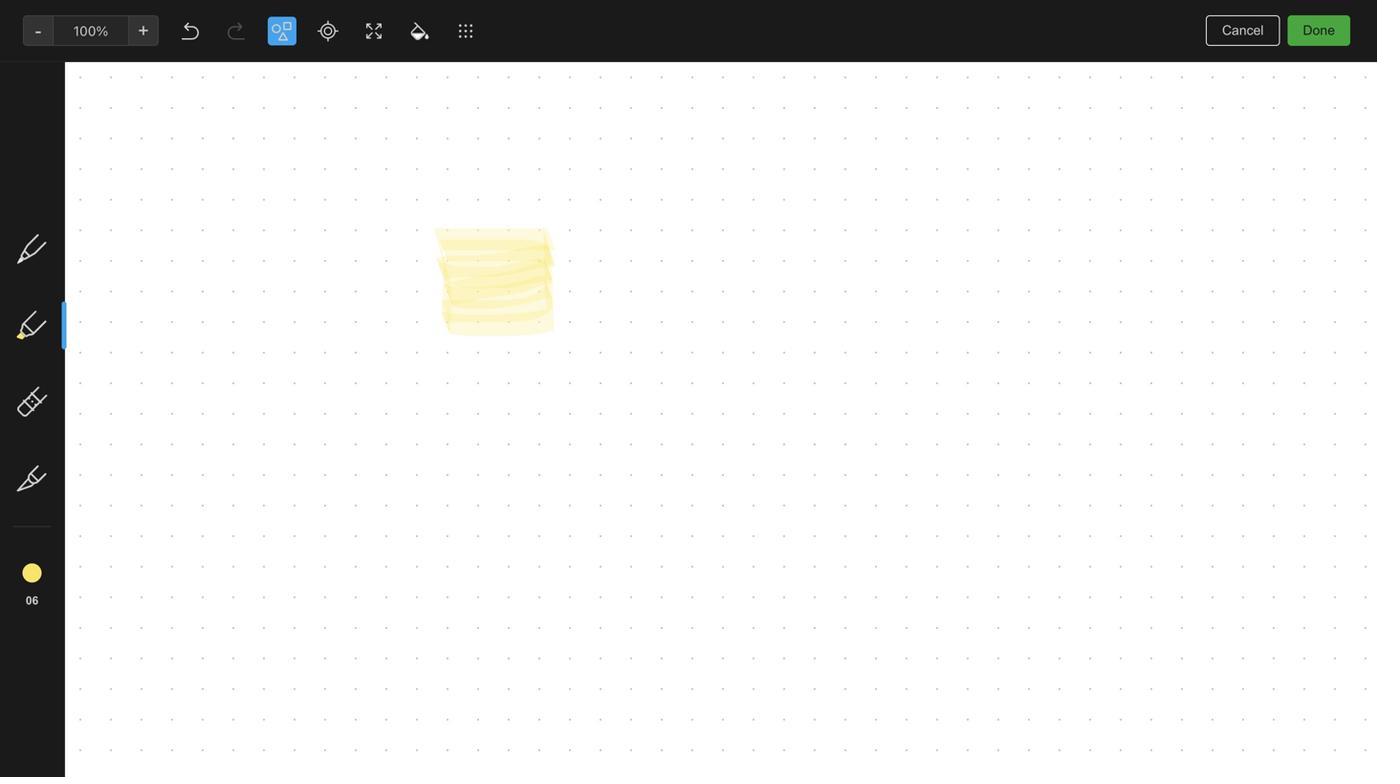 Task type: describe. For each thing, give the bounding box(es) containing it.
notes (
[[42, 188, 88, 204]]

morning inside things to do organize files - morning task
[[430, 414, 481, 430]]

- right in
[[444, 161, 451, 177]]

(
[[83, 189, 88, 203]]

2 vertical spatial 5
[[455, 584, 462, 597]]

shared
[[42, 322, 86, 338]]

edited
[[639, 59, 678, 75]]

1 horizontal spatial dec
[[430, 584, 451, 597]]

last
[[609, 59, 636, 75]]

tags
[[43, 292, 72, 307]]

start
[[526, 178, 556, 194]]

settings image
[[195, 15, 218, 38]]

1/8
[[452, 232, 468, 245]]

Search text field
[[25, 55, 205, 90]]

you
[[1226, 16, 1246, 30]]

- left go
[[463, 196, 470, 211]]

meeting
[[430, 213, 480, 229]]

tree containing home
[[0, 150, 230, 673]]

files
[[489, 397, 517, 412]]

new
[[42, 110, 70, 125]]

notebooks
[[43, 261, 110, 276]]

0 vertical spatial check
[[454, 161, 493, 177]]

0 vertical spatial 5
[[253, 60, 261, 76]]

only you
[[1196, 16, 1246, 30]]

emails
[[473, 178, 512, 194]]

home
[[42, 157, 79, 173]]

things to do organize files - morning task
[[430, 375, 527, 430]]

note window element
[[0, 0, 1378, 778]]

- down start
[[551, 196, 557, 211]]

add a reminder image
[[606, 747, 629, 770]]

on inside morning task open laptop - sign in - check task - check emails - start work - go on lunch - meeting - end of day
[[495, 196, 510, 211]]

Note Editor text field
[[0, 0, 1378, 778]]

day
[[430, 230, 452, 246]]

trash link
[[0, 357, 229, 387]]

1 vertical spatial 5
[[285, 431, 292, 444]]

14,
[[729, 59, 747, 75]]

things
[[430, 375, 474, 391]]

organize
[[430, 397, 485, 412]]

me
[[119, 322, 138, 338]]

morning inside morning task open laptop - sign in - check task - check emails - start work - go on lunch - meeting - end of day
[[430, 123, 483, 139]]

5 notes
[[253, 60, 299, 76]]

0 vertical spatial task
[[487, 123, 516, 139]]

all
[[1258, 751, 1272, 766]]

yesterday
[[430, 266, 483, 279]]



Task type: vqa. For each thing, say whether or not it's contained in the screenshot.
"day" on the top left of the page
yes



Task type: locate. For each thing, give the bounding box(es) containing it.
with
[[89, 322, 115, 338]]

notes for notes
[[271, 19, 323, 42]]

2 horizontal spatial dec
[[701, 59, 725, 75]]

do
[[494, 375, 510, 391]]

dec 5
[[260, 431, 292, 444], [430, 584, 462, 597]]

2023
[[751, 59, 783, 75]]

trash
[[42, 364, 76, 380]]

end
[[494, 213, 517, 229]]

notes up notes
[[271, 19, 323, 42]]

flower button
[[245, 107, 403, 348]]

task inside things to do organize files - morning task
[[485, 414, 513, 430]]

notes for notes (
[[42, 188, 79, 204]]

- down "sign"
[[529, 161, 535, 177]]

only
[[1196, 16, 1222, 30]]

0 vertical spatial on
[[682, 59, 697, 75]]

2 horizontal spatial 5
[[455, 584, 462, 597]]

shared with me link
[[0, 315, 229, 345]]

on up end
[[495, 196, 510, 211]]

1 vertical spatial morning
[[430, 414, 481, 430]]

check up work at the top of the page
[[430, 178, 469, 194]]

5
[[253, 60, 261, 76], [285, 431, 292, 444], [455, 584, 462, 597]]

saved
[[1328, 751, 1362, 766]]

1 vertical spatial notes
[[42, 188, 79, 204]]

- up lunch
[[516, 178, 522, 194]]

notes
[[271, 19, 323, 42], [42, 188, 79, 204]]

go
[[473, 196, 491, 211]]

tasks
[[42, 219, 77, 235]]

- left "sign"
[[510, 144, 516, 160]]

morning
[[430, 123, 483, 139], [430, 414, 481, 430]]

shared with me
[[42, 322, 138, 338]]

on
[[682, 59, 697, 75], [495, 196, 510, 211]]

dec
[[701, 59, 725, 75], [260, 431, 282, 444], [430, 584, 451, 597]]

-
[[510, 144, 516, 160], [444, 161, 451, 177], [529, 161, 535, 177], [516, 178, 522, 194], [463, 196, 470, 211], [551, 196, 557, 211], [484, 213, 490, 229], [521, 397, 527, 412]]

- inside things to do organize files - morning task
[[521, 397, 527, 412]]

share
[[1278, 15, 1315, 31]]

0 horizontal spatial dec
[[260, 431, 282, 444]]

laptop
[[467, 144, 506, 160]]

0 horizontal spatial notes
[[42, 188, 79, 204]]

changes
[[1276, 751, 1325, 766]]

to
[[477, 375, 490, 391]]

morning up the open
[[430, 123, 483, 139]]

all changes saved
[[1258, 751, 1362, 766]]

new button
[[11, 100, 218, 135]]

notebooks link
[[0, 254, 229, 284]]

1 horizontal spatial dec 5
[[430, 584, 462, 597]]

share button
[[1262, 8, 1332, 38]]

tasks button
[[0, 211, 229, 242]]

task up emails
[[497, 161, 525, 177]]

check
[[454, 161, 493, 177], [430, 178, 469, 194]]

on right edited
[[682, 59, 697, 75]]

1 horizontal spatial notes
[[271, 19, 323, 42]]

- right files
[[521, 397, 527, 412]]

expand notebooks image
[[5, 261, 20, 276]]

1 vertical spatial dec
[[260, 431, 282, 444]]

thumbnail image for things to do organize files - morning task
[[245, 506, 403, 610]]

last edited on dec 14, 2023
[[609, 59, 783, 75]]

- down go
[[484, 213, 490, 229]]

None search field
[[25, 55, 205, 90]]

0 vertical spatial dec
[[701, 59, 725, 75]]

add tag image
[[638, 747, 661, 770]]

0 vertical spatial morning
[[430, 123, 483, 139]]

sharks!
[[260, 375, 309, 391]]

check down the 'laptop'
[[454, 161, 493, 177]]

0 vertical spatial dec 5
[[260, 431, 292, 444]]

tree
[[0, 150, 230, 673]]

thumbnail image
[[245, 244, 403, 348], [415, 282, 573, 348], [245, 506, 403, 610]]

1 vertical spatial dec 5
[[430, 584, 462, 597]]

0 vertical spatial notes
[[271, 19, 323, 42]]

task
[[487, 123, 516, 139], [497, 161, 525, 177], [485, 414, 513, 430]]

in
[[430, 161, 441, 177]]

flower
[[260, 123, 303, 139]]

0 horizontal spatial on
[[495, 196, 510, 211]]

notes
[[264, 60, 299, 76]]

home link
[[0, 150, 230, 181]]

on inside note window 'element'
[[682, 59, 697, 75]]

of
[[521, 213, 533, 229]]

1 vertical spatial check
[[430, 178, 469, 194]]

0 horizontal spatial dec 5
[[260, 431, 292, 444]]

task down files
[[485, 414, 513, 430]]

notes left the (
[[42, 188, 79, 204]]

upgrade image
[[74, 697, 97, 720]]

0 horizontal spatial 5
[[253, 60, 261, 76]]

1 morning from the top
[[430, 123, 483, 139]]

1 vertical spatial on
[[495, 196, 510, 211]]

lunch
[[514, 196, 547, 211]]

morning task open laptop - sign in - check task - check emails - start work - go on lunch - meeting - end of day
[[430, 123, 557, 246]]

open
[[430, 144, 463, 160]]

2 vertical spatial dec
[[430, 584, 451, 597]]

sign
[[519, 144, 547, 160]]

2 vertical spatial task
[[485, 414, 513, 430]]

1 horizontal spatial 5
[[285, 431, 292, 444]]

thumbnail image for morning task open laptop - sign in - check task - check emails - start work - go on lunch - meeting - end of day
[[245, 244, 403, 348]]

dec inside note window 'element'
[[701, 59, 725, 75]]

2 morning from the top
[[430, 414, 481, 430]]

tags button
[[0, 284, 229, 315]]

work
[[430, 196, 460, 211]]

1 horizontal spatial on
[[682, 59, 697, 75]]

task up the 'laptop'
[[487, 123, 516, 139]]

morning down organize
[[430, 414, 481, 430]]

1 vertical spatial task
[[497, 161, 525, 177]]



